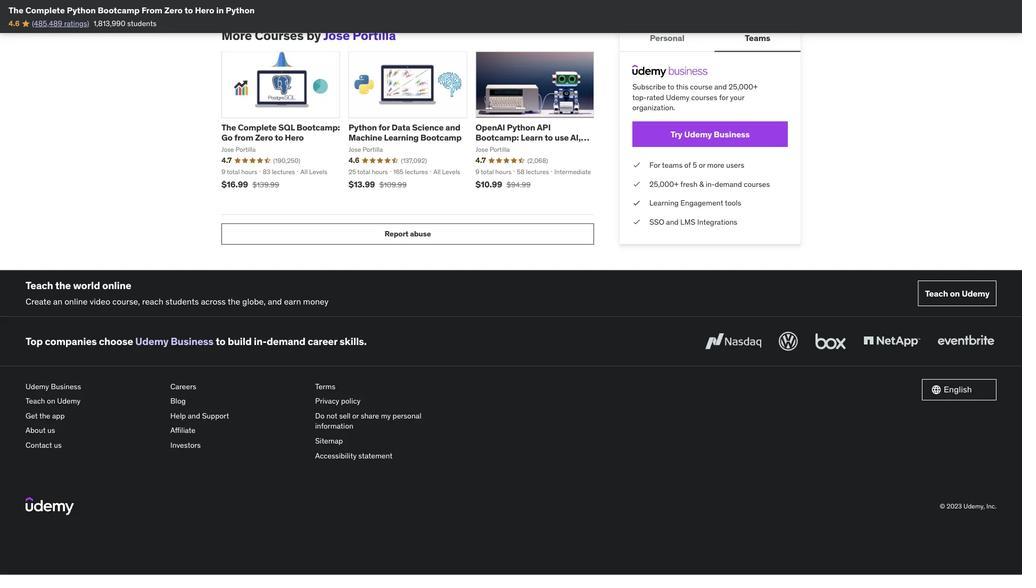 Task type: describe. For each thing, give the bounding box(es) containing it.
lms
[[681, 217, 696, 227]]

about us link
[[26, 423, 162, 438]]

contact
[[26, 440, 52, 450]]

1 vertical spatial teach on udemy link
[[26, 394, 162, 409]]

your
[[730, 93, 745, 102]]

in
[[216, 5, 224, 15]]

udemy,
[[964, 502, 985, 510]]

the for the complete python bootcamp from zero to hero in python
[[9, 5, 23, 15]]

jose inside python for data science and machine learning bootcamp jose portilla
[[349, 145, 361, 154]]

(485,489
[[32, 19, 62, 28]]

2 horizontal spatial the
[[228, 296, 240, 307]]

jose portilla link
[[323, 27, 396, 43]]

portilla inside the complete sql bootcamp: go from zero to hero jose portilla
[[236, 145, 256, 154]]

report abuse
[[385, 229, 431, 239]]

0 horizontal spatial 25,000+
[[650, 179, 679, 189]]

25 total hours
[[349, 168, 388, 176]]

1,813,990
[[93, 19, 125, 28]]

not
[[326, 411, 337, 421]]

jose inside the complete sql bootcamp: go from zero to hero jose portilla
[[222, 145, 234, 154]]

subscribe to this course and 25,000+ top‑rated udemy courses for your organization.
[[633, 82, 758, 113]]

0 vertical spatial hero
[[195, 5, 214, 15]]

affiliate link
[[170, 423, 307, 438]]

my
[[381, 411, 391, 421]]

ai,
[[571, 132, 581, 143]]

1 horizontal spatial business
[[171, 335, 214, 348]]

and inside 'careers blog help and support affiliate investors'
[[188, 411, 200, 421]]

nasdaq image
[[703, 330, 764, 353]]

the complete sql bootcamp: go from zero to hero jose portilla
[[222, 122, 340, 154]]

on inside udemy business teach on udemy get the app about us contact us
[[47, 396, 55, 406]]

sql
[[278, 122, 295, 133]]

sso and lms integrations
[[650, 217, 738, 227]]

©
[[940, 502, 945, 510]]

4.7 for openai python api bootcamp: learn to use ai, gpt, and more!
[[476, 156, 486, 165]]

users
[[726, 160, 745, 170]]

personal
[[393, 411, 421, 421]]

udemy inside "link"
[[684, 129, 712, 140]]

teach inside udemy business teach on udemy get the app about us contact us
[[26, 396, 45, 406]]

personal
[[650, 33, 685, 44]]

$13.99
[[349, 179, 375, 190]]

1 horizontal spatial online
[[102, 279, 131, 292]]

58
[[517, 168, 525, 176]]

total for $13.99
[[357, 168, 370, 176]]

$16.99
[[222, 179, 248, 190]]

4.6 for (485,489 ratings)
[[9, 19, 19, 28]]

careers
[[170, 382, 196, 391]]

information
[[315, 422, 354, 431]]

0 vertical spatial demand
[[715, 179, 742, 189]]

across
[[201, 296, 226, 307]]

2068 reviews element
[[528, 156, 548, 165]]

bootcamp inside python for data science and machine learning bootcamp jose portilla
[[421, 132, 462, 143]]

0 vertical spatial us
[[47, 426, 55, 435]]

for teams of 5 or more users
[[650, 160, 745, 170]]

25,000+ fresh & in-demand courses
[[650, 179, 770, 189]]

complete for sql
[[238, 122, 277, 133]]

python up ratings)
[[67, 5, 96, 15]]

globe,
[[242, 296, 266, 307]]

for inside subscribe to this course and 25,000+ top‑rated udemy courses for your organization.
[[719, 93, 729, 102]]

all for bootcamp
[[434, 168, 441, 176]]

© 2023 udemy, inc.
[[940, 502, 997, 510]]

careers blog help and support affiliate investors
[[170, 382, 229, 450]]

terms
[[315, 382, 335, 391]]

bootcamp: for gpt,
[[476, 132, 519, 143]]

teach the world online create an online video course, reach students across the globe, and earn money
[[26, 279, 329, 307]]

do not sell or share my personal information button
[[315, 409, 452, 434]]

statement
[[359, 451, 393, 460]]

openai
[[476, 122, 505, 133]]

hours for $16.99
[[241, 168, 257, 176]]

udemy business image
[[633, 65, 708, 78]]

to inside the complete sql bootcamp: go from zero to hero jose portilla
[[275, 132, 283, 143]]

api
[[537, 122, 551, 133]]

try udemy business
[[671, 129, 750, 140]]

and inside subscribe to this course and 25,000+ top‑rated udemy courses for your organization.
[[715, 82, 727, 92]]

for inside python for data science and machine learning bootcamp jose portilla
[[379, 122, 390, 133]]

the inside udemy business teach on udemy get the app about us contact us
[[39, 411, 50, 421]]

volkswagen image
[[777, 330, 800, 353]]

teach on udemy
[[925, 288, 990, 299]]

teams button
[[715, 26, 801, 51]]

&
[[699, 179, 704, 189]]

affiliate
[[170, 426, 196, 435]]

more!
[[513, 143, 536, 153]]

english button
[[922, 379, 997, 401]]

$139.99
[[252, 180, 279, 190]]

lectures for to
[[272, 168, 295, 176]]

sitemap link
[[315, 434, 452, 448]]

1 vertical spatial online
[[65, 296, 88, 307]]

2023
[[947, 502, 962, 510]]

xsmall image for sso
[[633, 217, 641, 227]]

intermediate
[[555, 168, 591, 176]]

levels for python for data science and machine learning bootcamp
[[442, 168, 460, 176]]

3 lectures from the left
[[526, 168, 549, 176]]

(2,068)
[[528, 157, 548, 165]]

from
[[142, 5, 162, 15]]

english
[[944, 384, 972, 395]]

report abuse button
[[222, 224, 594, 245]]

xsmall image for learning
[[633, 198, 641, 208]]

complete for python
[[25, 5, 65, 15]]

1 horizontal spatial courses
[[744, 179, 770, 189]]

gpt,
[[476, 143, 494, 153]]

get
[[26, 411, 38, 421]]

by
[[307, 27, 321, 43]]

python inside openai python api bootcamp: learn to use ai, gpt, and more!
[[507, 122, 535, 133]]

choose
[[99, 335, 133, 348]]

inc.
[[987, 502, 997, 510]]

the complete sql bootcamp: go from zero to hero link
[[222, 122, 340, 143]]

learn
[[521, 132, 543, 143]]

1 vertical spatial udemy business link
[[26, 379, 162, 394]]

0 vertical spatial udemy business link
[[135, 335, 214, 348]]

openai python api bootcamp: learn to use ai, gpt, and more!
[[476, 122, 581, 153]]

udemy inside subscribe to this course and 25,000+ top‑rated udemy courses for your organization.
[[666, 93, 690, 102]]

more
[[707, 160, 725, 170]]

25
[[349, 168, 356, 176]]

subscribe
[[633, 82, 666, 92]]

the for the complete sql bootcamp: go from zero to hero jose portilla
[[222, 122, 236, 133]]

share
[[361, 411, 379, 421]]

courses
[[255, 27, 304, 43]]

course,
[[112, 296, 140, 307]]

total for $16.99
[[227, 168, 240, 176]]



Task type: locate. For each thing, give the bounding box(es) containing it.
0 horizontal spatial total
[[227, 168, 240, 176]]

go
[[222, 132, 233, 143]]

1 9 from the left
[[222, 168, 225, 176]]

and right 'sso'
[[666, 217, 679, 227]]

bootcamp up 1,813,990 students
[[98, 5, 140, 15]]

hero inside the complete sql bootcamp: go from zero to hero jose portilla
[[285, 132, 304, 143]]

business inside "link"
[[714, 129, 750, 140]]

udemy right choose
[[135, 335, 169, 348]]

learning up the (137,092)
[[384, 132, 419, 143]]

bootcamp: right sql
[[297, 122, 340, 133]]

the complete python bootcamp from zero to hero in python
[[9, 5, 255, 15]]

for left your
[[719, 93, 729, 102]]

video
[[90, 296, 110, 307]]

1 horizontal spatial complete
[[238, 122, 277, 133]]

udemy business teach on udemy get the app about us contact us
[[26, 382, 81, 450]]

xsmall image for for
[[633, 160, 641, 171]]

xsmall image
[[633, 160, 641, 171], [633, 179, 641, 190]]

2 levels from the left
[[442, 168, 460, 176]]

us right about
[[47, 426, 55, 435]]

tab list
[[620, 26, 801, 52]]

bootcamp: up jose portilla at top
[[476, 132, 519, 143]]

0 vertical spatial for
[[719, 93, 729, 102]]

python inside python for data science and machine learning bootcamp jose portilla
[[349, 122, 377, 133]]

bootcamp: inside openai python api bootcamp: learn to use ai, gpt, and more!
[[476, 132, 519, 143]]

and right help
[[188, 411, 200, 421]]

9 total hours for $10.99
[[476, 168, 512, 176]]

business inside udemy business teach on udemy get the app about us contact us
[[51, 382, 81, 391]]

to left this
[[668, 82, 675, 92]]

ratings)
[[64, 19, 89, 28]]

1 vertical spatial the
[[222, 122, 236, 133]]

all levels right the 165 lectures
[[434, 168, 460, 176]]

courses inside subscribe to this course and 25,000+ top‑rated udemy courses for your organization.
[[691, 93, 718, 102]]

report
[[385, 229, 409, 239]]

python for data science and machine learning bootcamp jose portilla
[[349, 122, 462, 154]]

udemy business link up get the app link
[[26, 379, 162, 394]]

5
[[693, 160, 697, 170]]

demand left career
[[267, 335, 306, 348]]

3 hours from the left
[[495, 168, 512, 176]]

or
[[699, 160, 706, 170], [352, 411, 359, 421]]

python
[[67, 5, 96, 15], [226, 5, 255, 15], [349, 122, 377, 133], [507, 122, 535, 133]]

students down the from
[[127, 19, 157, 28]]

all levels for the complete sql bootcamp: go from zero to hero
[[300, 168, 327, 176]]

create
[[26, 296, 51, 307]]

more courses by jose portilla
[[222, 27, 396, 43]]

1 vertical spatial hero
[[285, 132, 304, 143]]

0 vertical spatial on
[[950, 288, 960, 299]]

total for $10.99
[[481, 168, 494, 176]]

app
[[52, 411, 65, 421]]

total right "25"
[[357, 168, 370, 176]]

4.7 down gpt, at the left top of page
[[476, 156, 486, 165]]

bootcamp: inside the complete sql bootcamp: go from zero to hero jose portilla
[[297, 122, 340, 133]]

teach inside teach the world online create an online video course, reach students across the globe, and earn money
[[26, 279, 53, 292]]

and inside teach the world online create an online video course, reach students across the globe, and earn money
[[268, 296, 282, 307]]

teams
[[745, 33, 771, 44]]

world
[[73, 279, 100, 292]]

learning inside python for data science and machine learning bootcamp jose portilla
[[384, 132, 419, 143]]

9 for $10.99
[[476, 168, 480, 176]]

lectures for bootcamp
[[405, 168, 428, 176]]

udemy up app
[[57, 396, 81, 406]]

165
[[393, 168, 404, 176]]

online up course,
[[102, 279, 131, 292]]

0 vertical spatial zero
[[164, 5, 183, 15]]

1 vertical spatial in-
[[254, 335, 267, 348]]

4.6 for (137,092)
[[349, 156, 360, 165]]

courses down course at top right
[[691, 93, 718, 102]]

0 horizontal spatial the
[[39, 411, 50, 421]]

1 vertical spatial xsmall image
[[633, 217, 641, 227]]

1 vertical spatial for
[[379, 122, 390, 133]]

2 total from the left
[[357, 168, 370, 176]]

zero inside the complete sql bootcamp: go from zero to hero jose portilla
[[255, 132, 273, 143]]

top companies choose udemy business to build in-demand career skills.
[[26, 335, 367, 348]]

total
[[227, 168, 240, 176], [357, 168, 370, 176], [481, 168, 494, 176]]

course
[[690, 82, 713, 92]]

1 all from the left
[[300, 168, 308, 176]]

1 horizontal spatial hero
[[285, 132, 304, 143]]

udemy down this
[[666, 93, 690, 102]]

in- right build
[[254, 335, 267, 348]]

udemy image
[[26, 497, 74, 515]]

hero
[[195, 5, 214, 15], [285, 132, 304, 143]]

0 vertical spatial xsmall image
[[633, 160, 641, 171]]

1 horizontal spatial bootcamp
[[421, 132, 462, 143]]

1 vertical spatial students
[[165, 296, 199, 307]]

to inside subscribe to this course and 25,000+ top‑rated udemy courses for your organization.
[[668, 82, 675, 92]]

xsmall image
[[633, 198, 641, 208], [633, 217, 641, 227]]

zero right the from
[[164, 5, 183, 15]]

box image
[[813, 330, 849, 353]]

0 vertical spatial bootcamp
[[98, 5, 140, 15]]

complete up (485,489
[[25, 5, 65, 15]]

the left globe,
[[228, 296, 240, 307]]

eventbrite image
[[936, 330, 997, 353]]

small image
[[931, 385, 942, 395]]

0 vertical spatial teach on udemy link
[[918, 281, 997, 307]]

0 horizontal spatial or
[[352, 411, 359, 421]]

0 horizontal spatial for
[[379, 122, 390, 133]]

udemy up get
[[26, 382, 49, 391]]

teams
[[662, 160, 683, 170]]

investors link
[[170, 438, 307, 453]]

0 vertical spatial students
[[127, 19, 157, 28]]

0 horizontal spatial complete
[[25, 5, 65, 15]]

1 horizontal spatial all levels
[[434, 168, 460, 176]]

to left in
[[185, 5, 193, 15]]

2 9 from the left
[[476, 168, 480, 176]]

complete left sql
[[238, 122, 277, 133]]

0 vertical spatial learning
[[384, 132, 419, 143]]

0 horizontal spatial on
[[47, 396, 55, 406]]

teach for the
[[26, 279, 53, 292]]

students
[[127, 19, 157, 28], [165, 296, 199, 307]]

jose right by
[[323, 27, 350, 43]]

the up an
[[55, 279, 71, 292]]

$10.99
[[476, 179, 502, 190]]

all levels for python for data science and machine learning bootcamp
[[434, 168, 460, 176]]

privacy
[[315, 396, 339, 406]]

or inside 'terms privacy policy do not sell or share my personal information sitemap accessibility statement'
[[352, 411, 359, 421]]

25,000+
[[729, 82, 758, 92], [650, 179, 679, 189]]

0 vertical spatial business
[[714, 129, 750, 140]]

levels
[[309, 168, 327, 176], [442, 168, 460, 176]]

levels left "25"
[[309, 168, 327, 176]]

bootcamp:
[[297, 122, 340, 133], [476, 132, 519, 143]]

1 vertical spatial learning
[[650, 198, 679, 208]]

1 horizontal spatial all
[[434, 168, 441, 176]]

1 vertical spatial business
[[171, 335, 214, 348]]

4.6 up "25"
[[349, 156, 360, 165]]

teach on udemy link up 'about us' link
[[26, 394, 162, 409]]

1 levels from the left
[[309, 168, 327, 176]]

2 vertical spatial business
[[51, 382, 81, 391]]

1 horizontal spatial learning
[[650, 198, 679, 208]]

jose portilla
[[476, 145, 510, 154]]

total up $16.99
[[227, 168, 240, 176]]

to up (190,250)
[[275, 132, 283, 143]]

levels for the complete sql bootcamp: go from zero to hero
[[309, 168, 327, 176]]

1 hours from the left
[[241, 168, 257, 176]]

tab list containing personal
[[620, 26, 801, 52]]

0 horizontal spatial online
[[65, 296, 88, 307]]

engagement
[[681, 198, 723, 208]]

2 4.7 from the left
[[476, 156, 486, 165]]

1 xsmall image from the top
[[633, 160, 641, 171]]

udemy up eventbrite image
[[962, 288, 990, 299]]

0 horizontal spatial students
[[127, 19, 157, 28]]

careers link
[[170, 379, 307, 394]]

1 xsmall image from the top
[[633, 198, 641, 208]]

hours for $10.99
[[495, 168, 512, 176]]

$10.99 $94.99
[[476, 179, 531, 190]]

0 horizontal spatial zero
[[164, 5, 183, 15]]

zero right from on the top of page
[[255, 132, 273, 143]]

the inside the complete sql bootcamp: go from zero to hero jose portilla
[[222, 122, 236, 133]]

and right gpt, at the left top of page
[[496, 143, 511, 153]]

58 lectures
[[517, 168, 549, 176]]

2 vertical spatial the
[[39, 411, 50, 421]]

money
[[303, 296, 329, 307]]

or right sell
[[352, 411, 359, 421]]

contact us link
[[26, 438, 162, 453]]

0 vertical spatial courses
[[691, 93, 718, 102]]

1 vertical spatial xsmall image
[[633, 179, 641, 190]]

0 horizontal spatial levels
[[309, 168, 327, 176]]

1 horizontal spatial students
[[165, 296, 199, 307]]

on up app
[[47, 396, 55, 406]]

to inside openai python api bootcamp: learn to use ai, gpt, and more!
[[545, 132, 553, 143]]

0 vertical spatial xsmall image
[[633, 198, 641, 208]]

courses down the users
[[744, 179, 770, 189]]

0 horizontal spatial courses
[[691, 93, 718, 102]]

all for to
[[300, 168, 308, 176]]

terms privacy policy do not sell or share my personal information sitemap accessibility statement
[[315, 382, 421, 460]]

0 vertical spatial in-
[[706, 179, 715, 189]]

total up the $10.99
[[481, 168, 494, 176]]

2 all from the left
[[434, 168, 441, 176]]

83
[[263, 168, 271, 176]]

2 horizontal spatial total
[[481, 168, 494, 176]]

bootcamp: for hero
[[297, 122, 340, 133]]

2 hours from the left
[[372, 168, 388, 176]]

9 total hours up the $10.99
[[476, 168, 512, 176]]

4.7 down 'go'
[[222, 156, 232, 165]]

1 vertical spatial or
[[352, 411, 359, 421]]

and right "science"
[[446, 122, 460, 133]]

0 horizontal spatial business
[[51, 382, 81, 391]]

blog
[[170, 396, 186, 406]]

9 total hours for $16.99
[[222, 168, 257, 176]]

0 vertical spatial or
[[699, 160, 706, 170]]

learning up 'sso'
[[650, 198, 679, 208]]

0 horizontal spatial all levels
[[300, 168, 327, 176]]

137092 reviews element
[[401, 156, 427, 165]]

1 horizontal spatial the
[[222, 122, 236, 133]]

1 vertical spatial 4.6
[[349, 156, 360, 165]]

hours up $10.99 $94.99
[[495, 168, 512, 176]]

and inside openai python api bootcamp: learn to use ai, gpt, and more!
[[496, 143, 511, 153]]

2 horizontal spatial hours
[[495, 168, 512, 176]]

from
[[234, 132, 253, 143]]

0 vertical spatial 25,000+
[[729, 82, 758, 92]]

0 horizontal spatial learning
[[384, 132, 419, 143]]

lectures down 137092 reviews element
[[405, 168, 428, 176]]

0 horizontal spatial in-
[[254, 335, 267, 348]]

lectures down 190250 reviews element
[[272, 168, 295, 176]]

learning
[[384, 132, 419, 143], [650, 198, 679, 208]]

9 total hours up $16.99
[[222, 168, 257, 176]]

1 vertical spatial bootcamp
[[421, 132, 462, 143]]

2 all levels from the left
[[434, 168, 460, 176]]

do
[[315, 411, 325, 421]]

1 horizontal spatial lectures
[[405, 168, 428, 176]]

xsmall image left the for at the top
[[633, 160, 641, 171]]

4.7 for the complete sql bootcamp: go from zero to hero
[[222, 156, 232, 165]]

udemy business link down reach
[[135, 335, 214, 348]]

skills.
[[340, 335, 367, 348]]

1 horizontal spatial hours
[[372, 168, 388, 176]]

1 horizontal spatial or
[[699, 160, 706, 170]]

0 vertical spatial online
[[102, 279, 131, 292]]

and inside python for data science and machine learning bootcamp jose portilla
[[446, 122, 460, 133]]

1 horizontal spatial 25,000+
[[729, 82, 758, 92]]

sell
[[339, 411, 351, 421]]

us right 'contact'
[[54, 440, 62, 450]]

jose
[[323, 27, 350, 43], [222, 145, 234, 154], [349, 145, 361, 154], [476, 145, 488, 154]]

0 horizontal spatial 4.6
[[9, 19, 19, 28]]

hours up $16.99 $139.99
[[241, 168, 257, 176]]

2 9 total hours from the left
[[476, 168, 512, 176]]

1 total from the left
[[227, 168, 240, 176]]

xsmall image left fresh
[[633, 179, 641, 190]]

3 total from the left
[[481, 168, 494, 176]]

to left build
[[216, 335, 226, 348]]

hero up (190,250)
[[285, 132, 304, 143]]

help and support link
[[170, 409, 307, 423]]

0 horizontal spatial bootcamp:
[[297, 122, 340, 133]]

jose down the openai
[[476, 145, 488, 154]]

1 vertical spatial 25,000+
[[650, 179, 679, 189]]

get the app link
[[26, 409, 162, 423]]

1 4.7 from the left
[[222, 156, 232, 165]]

0 horizontal spatial 9 total hours
[[222, 168, 257, 176]]

1 horizontal spatial 4.7
[[476, 156, 486, 165]]

teach on udemy link up eventbrite image
[[918, 281, 997, 307]]

1 vertical spatial zero
[[255, 132, 273, 143]]

machine
[[349, 132, 382, 143]]

in- right &
[[706, 179, 715, 189]]

9 up the $10.99
[[476, 168, 480, 176]]

hero left in
[[195, 5, 214, 15]]

83 lectures
[[263, 168, 295, 176]]

9 up $16.99
[[222, 168, 225, 176]]

2 horizontal spatial lectures
[[526, 168, 549, 176]]

1 horizontal spatial 9
[[476, 168, 480, 176]]

hours up $13.99 $109.99
[[372, 168, 388, 176]]

teach for on
[[925, 288, 948, 299]]

to left use
[[545, 132, 553, 143]]

career
[[308, 335, 338, 348]]

0 horizontal spatial 9
[[222, 168, 225, 176]]

online right an
[[65, 296, 88, 307]]

1 horizontal spatial for
[[719, 93, 729, 102]]

try
[[671, 129, 683, 140]]

top
[[26, 335, 43, 348]]

this
[[676, 82, 688, 92]]

2 xsmall image from the top
[[633, 179, 641, 190]]

for left data
[[379, 122, 390, 133]]

all
[[300, 168, 308, 176], [434, 168, 441, 176]]

python up more!
[[507, 122, 535, 133]]

business up app
[[51, 382, 81, 391]]

levels right the 165 lectures
[[442, 168, 460, 176]]

1 horizontal spatial the
[[55, 279, 71, 292]]

0 horizontal spatial hero
[[195, 5, 214, 15]]

top‑rated
[[633, 93, 664, 102]]

business up the users
[[714, 129, 750, 140]]

help
[[170, 411, 186, 421]]

2 horizontal spatial business
[[714, 129, 750, 140]]

25,000+ inside subscribe to this course and 25,000+ top‑rated udemy courses for your organization.
[[729, 82, 758, 92]]

1 lectures from the left
[[272, 168, 295, 176]]

all right 83 lectures
[[300, 168, 308, 176]]

1 horizontal spatial zero
[[255, 132, 273, 143]]

netapp image
[[862, 330, 923, 353]]

all levels right 83 lectures
[[300, 168, 327, 176]]

0 horizontal spatial hours
[[241, 168, 257, 176]]

0 vertical spatial the
[[9, 5, 23, 15]]

2 lectures from the left
[[405, 168, 428, 176]]

try udemy business link
[[633, 122, 788, 147]]

25,000+ up your
[[729, 82, 758, 92]]

jose down 'go'
[[222, 145, 234, 154]]

2 xsmall image from the top
[[633, 217, 641, 227]]

to
[[185, 5, 193, 15], [668, 82, 675, 92], [275, 132, 283, 143], [545, 132, 553, 143], [216, 335, 226, 348]]

0 horizontal spatial all
[[300, 168, 308, 176]]

jose down the machine
[[349, 145, 361, 154]]

bootcamp up the (137,092)
[[421, 132, 462, 143]]

portilla
[[353, 27, 396, 43], [236, 145, 256, 154], [363, 145, 383, 154], [490, 145, 510, 154]]

udemy
[[666, 93, 690, 102], [684, 129, 712, 140], [962, 288, 990, 299], [135, 335, 169, 348], [26, 382, 49, 391], [57, 396, 81, 406]]

0 vertical spatial the
[[55, 279, 71, 292]]

1 horizontal spatial bootcamp:
[[476, 132, 519, 143]]

(137,092)
[[401, 157, 427, 165]]

1 vertical spatial demand
[[267, 335, 306, 348]]

hours for $13.99
[[372, 168, 388, 176]]

or right 5 on the right of the page
[[699, 160, 706, 170]]

and left earn
[[268, 296, 282, 307]]

1 all levels from the left
[[300, 168, 327, 176]]

tools
[[725, 198, 742, 208]]

portilla inside python for data science and machine learning bootcamp jose portilla
[[363, 145, 383, 154]]

0 vertical spatial complete
[[25, 5, 65, 15]]

complete inside the complete sql bootcamp: go from zero to hero jose portilla
[[238, 122, 277, 133]]

9 for $16.99
[[222, 168, 225, 176]]

4.6 left (485,489
[[9, 19, 19, 28]]

students right reach
[[165, 296, 199, 307]]

$13.99 $109.99
[[349, 179, 407, 190]]

udemy right the try
[[684, 129, 712, 140]]

0 horizontal spatial bootcamp
[[98, 5, 140, 15]]

business down across
[[171, 335, 214, 348]]

all right the 165 lectures
[[434, 168, 441, 176]]

0 horizontal spatial lectures
[[272, 168, 295, 176]]

python right in
[[226, 5, 255, 15]]

students inside teach the world online create an online video course, reach students across the globe, and earn money
[[165, 296, 199, 307]]

1 vertical spatial us
[[54, 440, 62, 450]]

xsmall image for 25,000+
[[633, 179, 641, 190]]

the right get
[[39, 411, 50, 421]]

demand up tools
[[715, 179, 742, 189]]

0 horizontal spatial 4.7
[[222, 156, 232, 165]]

1 9 total hours from the left
[[222, 168, 257, 176]]

$94.99
[[507, 180, 531, 190]]

1 vertical spatial complete
[[238, 122, 277, 133]]

1 horizontal spatial on
[[950, 288, 960, 299]]

support
[[202, 411, 229, 421]]

python left data
[[349, 122, 377, 133]]

accessibility statement link
[[315, 448, 452, 463]]

1 horizontal spatial in-
[[706, 179, 715, 189]]

1 horizontal spatial demand
[[715, 179, 742, 189]]

190250 reviews element
[[273, 156, 300, 165]]

lectures down 2068 reviews element
[[526, 168, 549, 176]]

abuse
[[410, 229, 431, 239]]

on up eventbrite image
[[950, 288, 960, 299]]

25,000+ down teams
[[650, 179, 679, 189]]

for
[[719, 93, 729, 102], [379, 122, 390, 133]]

1 horizontal spatial levels
[[442, 168, 460, 176]]

0 horizontal spatial the
[[9, 5, 23, 15]]

and right course at top right
[[715, 82, 727, 92]]

1 horizontal spatial teach on udemy link
[[918, 281, 997, 307]]

policy
[[341, 396, 361, 406]]



Task type: vqa. For each thing, say whether or not it's contained in the screenshot.
second xsmall icon
yes



